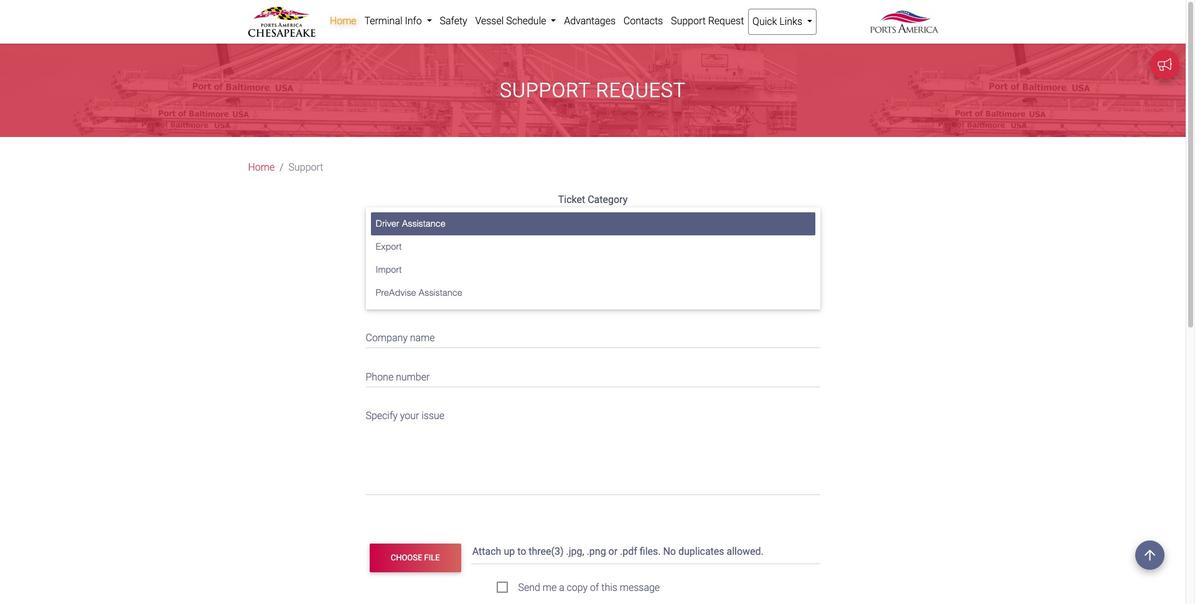 Task type: vqa. For each thing, say whether or not it's contained in the screenshot.
preadvise
yes



Task type: describe. For each thing, give the bounding box(es) containing it.
option
[[423, 211, 451, 223]]

safety link
[[436, 9, 472, 34]]

Company name text field
[[366, 324, 821, 348]]

copy
[[567, 582, 588, 593]]

e-mail
[[366, 254, 393, 266]]

vessel
[[476, 15, 504, 27]]

contacts link
[[620, 9, 667, 34]]

Attach up to three(3) .jpg, .png or .pdf files. No duplicates allowed. text field
[[471, 540, 823, 564]]

quick
[[753, 16, 778, 27]]

your for choose
[[402, 211, 421, 223]]

2 vertical spatial support
[[289, 162, 324, 173]]

e-
[[366, 254, 374, 266]]

vessel schedule
[[476, 15, 549, 27]]

0 vertical spatial support
[[671, 15, 706, 27]]

advantages
[[564, 15, 616, 27]]

terminal
[[365, 15, 403, 27]]

0 vertical spatial home
[[330, 15, 357, 27]]

mail
[[374, 254, 393, 266]]

quick links
[[753, 16, 805, 27]]

links
[[780, 16, 803, 27]]

1 vertical spatial support
[[500, 79, 591, 102]]

1 vertical spatial home link
[[248, 160, 275, 175]]

go to top image
[[1136, 541, 1165, 570]]

1 vertical spatial support request
[[500, 79, 686, 102]]

send
[[519, 582, 541, 593]]

export
[[376, 242, 402, 252]]

0 horizontal spatial request
[[596, 79, 686, 102]]

E-mail email field
[[366, 246, 821, 270]]

specify your issue
[[366, 410, 445, 422]]

me
[[543, 582, 557, 593]]

contacts
[[624, 15, 663, 27]]

choose file
[[391, 553, 440, 563]]

1 vertical spatial home
[[248, 162, 275, 173]]

name for full name
[[384, 293, 409, 305]]

choose for choose your option
[[366, 211, 399, 223]]

support request link
[[667, 9, 748, 34]]

info
[[405, 15, 422, 27]]

a
[[559, 582, 565, 593]]

terminal info link
[[361, 9, 436, 34]]

phone
[[366, 371, 394, 383]]

choose for choose file
[[391, 553, 422, 563]]

of
[[591, 582, 599, 593]]

full name
[[366, 293, 409, 305]]

specify
[[366, 410, 398, 422]]



Task type: locate. For each thing, give the bounding box(es) containing it.
assistance right preadvise
[[419, 288, 463, 298]]

schedule
[[506, 15, 547, 27]]

0 vertical spatial name
[[384, 293, 409, 305]]

assistance right driver at the top left
[[402, 219, 446, 229]]

home
[[330, 15, 357, 27], [248, 162, 275, 173]]

request
[[709, 15, 745, 27], [596, 79, 686, 102]]

full
[[366, 293, 381, 305]]

1 horizontal spatial home
[[330, 15, 357, 27]]

assistance
[[402, 219, 446, 229], [419, 288, 463, 298]]

0 vertical spatial assistance
[[402, 219, 446, 229]]

terminal info
[[365, 15, 425, 27]]

0 vertical spatial home link
[[326, 9, 361, 34]]

phone number
[[366, 371, 430, 383]]

ticket
[[559, 194, 586, 206]]

your left issue
[[400, 410, 419, 422]]

Specify your issue text field
[[366, 402, 821, 495]]

1 vertical spatial request
[[596, 79, 686, 102]]

0 horizontal spatial support
[[289, 162, 324, 173]]

Full name text field
[[366, 285, 821, 309]]

preadvise assistance
[[376, 288, 463, 298]]

import
[[376, 265, 402, 275]]

name for company name
[[410, 332, 435, 344]]

1 vertical spatial assistance
[[419, 288, 463, 298]]

name
[[384, 293, 409, 305], [410, 332, 435, 344]]

0 horizontal spatial home link
[[248, 160, 275, 175]]

assistance for preadvise assistance
[[419, 288, 463, 298]]

driver assistance
[[376, 219, 446, 229]]

your right driver at the top left
[[402, 211, 421, 223]]

assistance for driver assistance
[[402, 219, 446, 229]]

name right full
[[384, 293, 409, 305]]

0 vertical spatial request
[[709, 15, 745, 27]]

support request
[[671, 15, 745, 27], [500, 79, 686, 102]]

1 horizontal spatial home link
[[326, 9, 361, 34]]

your for specify
[[400, 410, 419, 422]]

1 vertical spatial choose
[[391, 553, 422, 563]]

choose
[[366, 211, 399, 223], [391, 553, 422, 563]]

number
[[396, 371, 430, 383]]

this
[[602, 582, 618, 593]]

ticket category
[[559, 194, 628, 206]]

send me a copy of this message
[[519, 582, 660, 593]]

message
[[620, 582, 660, 593]]

0 vertical spatial your
[[402, 211, 421, 223]]

0 vertical spatial choose
[[366, 211, 399, 223]]

company
[[366, 332, 408, 344]]

1 horizontal spatial support
[[500, 79, 591, 102]]

home link
[[326, 9, 361, 34], [248, 160, 275, 175]]

safety
[[440, 15, 468, 27]]

file
[[424, 553, 440, 563]]

issue
[[422, 410, 445, 422]]

your
[[402, 211, 421, 223], [400, 410, 419, 422]]

0 horizontal spatial name
[[384, 293, 409, 305]]

0 vertical spatial support request
[[671, 15, 745, 27]]

advantages link
[[560, 9, 620, 34]]

Phone number text field
[[366, 363, 821, 387]]

1 vertical spatial name
[[410, 332, 435, 344]]

choose left file
[[391, 553, 422, 563]]

company name
[[366, 332, 435, 344]]

driver
[[376, 219, 400, 229]]

preadvise
[[376, 288, 416, 298]]

2 horizontal spatial support
[[671, 15, 706, 27]]

0 horizontal spatial home
[[248, 162, 275, 173]]

choose up export
[[366, 211, 399, 223]]

quick links link
[[748, 9, 817, 35]]

1 vertical spatial your
[[400, 410, 419, 422]]

choose your option
[[366, 211, 451, 223]]

support
[[671, 15, 706, 27], [500, 79, 591, 102], [289, 162, 324, 173]]

category
[[588, 194, 628, 206]]

1 horizontal spatial request
[[709, 15, 745, 27]]

1 horizontal spatial name
[[410, 332, 435, 344]]

name right company
[[410, 332, 435, 344]]

vessel schedule link
[[472, 9, 560, 34]]



